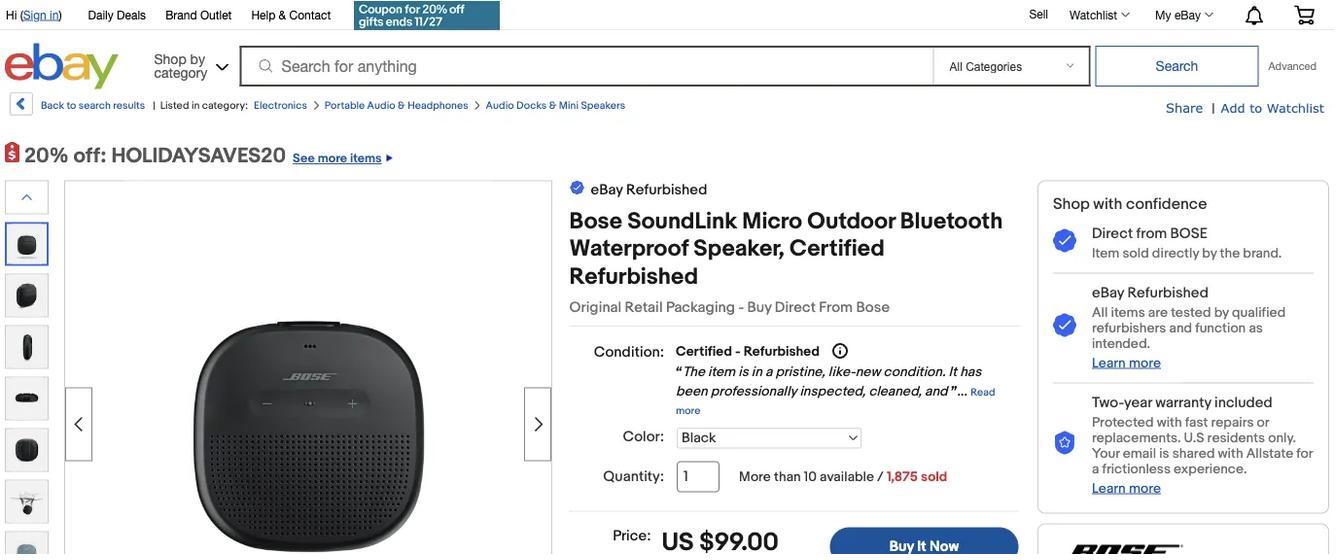 Task type: describe. For each thing, give the bounding box(es) containing it.
your
[[1093, 445, 1120, 462]]

more than 10 available / 1,875 sold
[[739, 469, 948, 486]]

" ...
[[951, 383, 971, 400]]

frictionless
[[1103, 461, 1171, 478]]

condition:
[[594, 344, 665, 361]]

my ebay
[[1156, 8, 1202, 21]]

as
[[1250, 320, 1264, 337]]

watchlist inside share | add to watchlist
[[1268, 100, 1325, 115]]

search
[[79, 99, 111, 112]]

read more
[[676, 386, 996, 418]]

1 vertical spatial with
[[1158, 414, 1183, 431]]

back to search results
[[41, 99, 145, 112]]

see more items
[[293, 151, 382, 166]]

like-
[[829, 364, 856, 381]]

1 vertical spatial in
[[192, 99, 200, 112]]

2 horizontal spatial with
[[1219, 445, 1244, 462]]

shared
[[1173, 445, 1216, 462]]

audio docks & mini speakers
[[486, 99, 626, 112]]

docks
[[517, 99, 547, 112]]

the
[[683, 364, 705, 381]]

year
[[1125, 394, 1153, 411]]

two-year warranty included protected with fast repairs or replacements. u.s residents only. your email is shared with allstate for a frictionless experience. learn more
[[1093, 394, 1314, 497]]

new
[[856, 364, 881, 381]]

holidaysaves20
[[111, 144, 286, 169]]

back
[[41, 99, 64, 112]]

shop for shop with confidence
[[1054, 195, 1090, 214]]

(
[[20, 8, 23, 21]]

available
[[820, 469, 875, 486]]

share button
[[1167, 99, 1204, 117]]

learn more link for two-year warranty included
[[1093, 480, 1162, 497]]

function
[[1196, 320, 1247, 337]]

by inside all items are tested by qualified refurbishers and function as intended.
[[1215, 304, 1230, 321]]

back to search results link
[[8, 92, 145, 123]]

" the item is in a pristine, like-new condition. it has been professionally inspected, cleaned, and
[[676, 364, 982, 400]]

get an extra 20% off image
[[354, 1, 500, 30]]

ebay inside bose soundlink micro outdoor bluetooth waterproof speaker, certified refurbished main content
[[591, 181, 623, 198]]

1 audio from the left
[[367, 99, 396, 112]]

shop by category
[[154, 51, 207, 80]]

contact
[[289, 8, 331, 21]]

daily deals link
[[88, 5, 146, 26]]

brand.
[[1244, 245, 1283, 262]]

repairs
[[1212, 414, 1255, 431]]

picture 3 of 19 image
[[6, 275, 48, 317]]

items inside all items are tested by qualified refurbishers and function as intended.
[[1112, 304, 1146, 321]]

"
[[676, 364, 683, 381]]

picture 7 of 19 image
[[6, 481, 48, 523]]

brand outlet link
[[166, 5, 232, 26]]

category:
[[202, 99, 248, 112]]

text__icon image
[[570, 179, 585, 198]]

by inside shop by category
[[190, 51, 205, 67]]

refurbished up "pristine,"
[[744, 343, 820, 360]]

hi ( sign in )
[[6, 8, 62, 21]]

shop by category banner
[[0, 0, 1330, 94]]

1 to from the left
[[67, 99, 76, 112]]

share
[[1167, 100, 1204, 115]]

all
[[1093, 304, 1109, 321]]

electronics link
[[254, 99, 307, 112]]

two-
[[1093, 394, 1125, 411]]

pristine,
[[776, 364, 826, 381]]

picture 5 of 19 image
[[6, 378, 48, 420]]

Quantity: text field
[[677, 462, 720, 493]]

)
[[59, 8, 62, 21]]

fast
[[1186, 414, 1209, 431]]

add
[[1222, 100, 1246, 115]]

portable
[[325, 99, 365, 112]]

sign in link
[[23, 8, 59, 21]]

0 vertical spatial bose
[[570, 208, 623, 235]]

help & contact
[[251, 8, 331, 21]]

sell link
[[1021, 7, 1058, 21]]

see
[[293, 151, 315, 166]]

- inside bose soundlink micro outdoor bluetooth waterproof speaker, certified refurbished original retail packaging - buy direct from bose
[[739, 299, 745, 316]]

deals
[[117, 8, 146, 21]]

replacements.
[[1093, 430, 1182, 446]]

watchlist inside the account navigation
[[1070, 8, 1118, 21]]

& for portable audio & headphones
[[398, 99, 406, 112]]

outlet
[[200, 8, 232, 21]]

1 learn from the top
[[1093, 355, 1126, 372]]

bose
[[1171, 225, 1208, 242]]

bluetooth
[[901, 208, 1004, 235]]

shop with confidence
[[1054, 195, 1208, 214]]

micro
[[743, 208, 803, 235]]

the
[[1221, 245, 1241, 262]]

0 vertical spatial with
[[1094, 195, 1123, 214]]

direct from bose item sold directly by the brand.
[[1093, 225, 1283, 262]]

refurbished up are
[[1128, 284, 1209, 302]]

quantity:
[[603, 468, 665, 486]]

brand
[[166, 8, 197, 21]]

help
[[251, 8, 276, 21]]

with details__icon image for ebay refurbished
[[1054, 314, 1077, 338]]

share | add to watchlist
[[1167, 100, 1325, 117]]

sign
[[23, 8, 46, 21]]

confidence
[[1127, 195, 1208, 214]]

retail
[[625, 299, 663, 316]]

results
[[113, 99, 145, 112]]

direct inside direct from bose item sold directly by the brand.
[[1093, 225, 1134, 242]]

to inside share | add to watchlist
[[1251, 100, 1263, 115]]



Task type: locate. For each thing, give the bounding box(es) containing it.
with details__icon image left the your
[[1054, 432, 1077, 456]]

bose right the from
[[857, 299, 890, 316]]

1 horizontal spatial with
[[1158, 414, 1183, 431]]

intended.
[[1093, 336, 1151, 352]]

daily
[[88, 8, 114, 21]]

items down portable
[[350, 151, 382, 166]]

1 horizontal spatial |
[[1213, 100, 1216, 117]]

2 horizontal spatial &
[[549, 99, 557, 112]]

0 vertical spatial a
[[766, 364, 773, 381]]

10
[[804, 469, 817, 486]]

with details__icon image for two-year warranty included
[[1054, 432, 1077, 456]]

sold right 1,875
[[921, 469, 948, 486]]

1 vertical spatial is
[[1160, 445, 1170, 462]]

2 vertical spatial in
[[752, 364, 763, 381]]

and inside all items are tested by qualified refurbishers and function as intended.
[[1170, 320, 1193, 337]]

items right the all
[[1112, 304, 1146, 321]]

None submit
[[1096, 46, 1260, 87]]

refurbished up "retail"
[[570, 263, 699, 291]]

0 horizontal spatial with
[[1094, 195, 1123, 214]]

20%
[[24, 144, 69, 169]]

ebay right my
[[1175, 8, 1202, 21]]

with down warranty
[[1158, 414, 1183, 431]]

tested
[[1172, 304, 1212, 321]]

watchlist right sell
[[1070, 8, 1118, 21]]

bose soundlink micro outdoor bluetooth waterproof speaker, certified refurbished main content
[[570, 179, 1021, 555]]

direct up item
[[1093, 225, 1134, 242]]

buy
[[748, 299, 772, 316]]

warranty
[[1156, 394, 1212, 411]]

1,875
[[887, 469, 918, 486]]

with up item
[[1094, 195, 1123, 214]]

in right listed
[[192, 99, 200, 112]]

more down intended.
[[1130, 355, 1162, 372]]

and left "
[[925, 383, 948, 400]]

with details__icon image
[[1054, 229, 1077, 254], [1054, 314, 1077, 338], [1054, 432, 1077, 456]]

for
[[1297, 445, 1314, 462]]

waterproof
[[570, 235, 689, 263]]

learn more link for ebay refurbished
[[1093, 355, 1162, 372]]

daily deals
[[88, 8, 146, 21]]

direct inside bose soundlink micro outdoor bluetooth waterproof speaker, certified refurbished original retail packaging - buy direct from bose
[[775, 299, 816, 316]]

0 horizontal spatial a
[[766, 364, 773, 381]]

bose soundlink micro outdoor bluetooth waterproof speaker, certified refurbished original retail packaging - buy direct from bose
[[570, 208, 1004, 316]]

read more link
[[676, 383, 996, 419]]

in inside " the item is in a pristine, like-new condition. it has been professionally inspected, cleaned, and
[[752, 364, 763, 381]]

1 horizontal spatial to
[[1251, 100, 1263, 115]]

shop
[[154, 51, 187, 67], [1054, 195, 1090, 214]]

shop inside shop by category
[[154, 51, 187, 67]]

0 vertical spatial learn more link
[[1093, 355, 1162, 372]]

learn down intended.
[[1093, 355, 1126, 372]]

1 horizontal spatial sold
[[1123, 245, 1150, 262]]

sold down the from
[[1123, 245, 1150, 262]]

picture 4 of 19 image
[[6, 326, 48, 368]]

2 vertical spatial ebay
[[1093, 284, 1125, 302]]

by
[[190, 51, 205, 67], [1203, 245, 1218, 262], [1215, 304, 1230, 321]]

2 horizontal spatial in
[[752, 364, 763, 381]]

is down certified - refurbished
[[739, 364, 749, 381]]

off:
[[73, 144, 107, 169]]

qualified
[[1233, 304, 1287, 321]]

1 learn more link from the top
[[1093, 355, 1162, 372]]

| left add
[[1213, 100, 1216, 117]]

picture 6 of 19 image
[[6, 430, 48, 471]]

speaker,
[[694, 235, 785, 263]]

0 horizontal spatial shop
[[154, 51, 187, 67]]

2 with details__icon image from the top
[[1054, 314, 1077, 338]]

0 vertical spatial certified
[[790, 235, 885, 263]]

packaging
[[666, 299, 736, 316]]

headphones
[[408, 99, 469, 112]]

shop down brand
[[154, 51, 187, 67]]

1 vertical spatial ebay
[[591, 181, 623, 198]]

1 vertical spatial by
[[1203, 245, 1218, 262]]

0 vertical spatial -
[[739, 299, 745, 316]]

1 with details__icon image from the top
[[1054, 229, 1077, 254]]

0 horizontal spatial items
[[350, 151, 382, 166]]

directly
[[1153, 245, 1200, 262]]

certified up the the at the bottom
[[676, 343, 733, 360]]

advanced
[[1269, 60, 1317, 72]]

audio
[[367, 99, 396, 112], [486, 99, 514, 112]]

electronics
[[254, 99, 307, 112]]

1 vertical spatial items
[[1112, 304, 1146, 321]]

1 vertical spatial direct
[[775, 299, 816, 316]]

a left frictionless
[[1093, 461, 1100, 478]]

0 vertical spatial in
[[50, 8, 59, 21]]

only.
[[1269, 430, 1297, 446]]

sold inside bose soundlink micro outdoor bluetooth waterproof speaker, certified refurbished main content
[[921, 469, 948, 486]]

my ebay link
[[1145, 3, 1223, 26]]

watchlist down advanced link
[[1268, 100, 1325, 115]]

2 vertical spatial with details__icon image
[[1054, 432, 1077, 456]]

sold
[[1123, 245, 1150, 262], [921, 469, 948, 486]]

1 vertical spatial shop
[[1054, 195, 1090, 214]]

listed
[[160, 99, 189, 112]]

been
[[676, 383, 708, 400]]

-
[[739, 299, 745, 316], [736, 343, 741, 360]]

0 vertical spatial and
[[1170, 320, 1193, 337]]

3 with details__icon image from the top
[[1054, 432, 1077, 456]]

my
[[1156, 8, 1172, 21]]

0 horizontal spatial to
[[67, 99, 76, 112]]

residents
[[1208, 430, 1266, 446]]

learn more link down intended.
[[1093, 355, 1162, 372]]

0 vertical spatial direct
[[1093, 225, 1134, 242]]

shop for shop by category
[[154, 51, 187, 67]]

mini
[[559, 99, 579, 112]]

experience.
[[1174, 461, 1248, 478]]

2 learn from the top
[[1093, 480, 1126, 497]]

certified up the from
[[790, 235, 885, 263]]

u.s
[[1185, 430, 1205, 446]]

ebay refurbished inside bose soundlink micro outdoor bluetooth waterproof speaker, certified refurbished main content
[[591, 181, 708, 198]]

&
[[279, 8, 286, 21], [398, 99, 406, 112], [549, 99, 557, 112]]

or
[[1258, 414, 1270, 431]]

1 vertical spatial with details__icon image
[[1054, 314, 1077, 338]]

learn more
[[1093, 355, 1162, 372]]

it
[[949, 364, 957, 381]]

& right 'help'
[[279, 8, 286, 21]]

certified - refurbished
[[676, 343, 820, 360]]

none submit inside shop by category banner
[[1096, 46, 1260, 87]]

more inside two-year warranty included protected with fast repairs or replacements. u.s residents only. your email is shared with allstate for a frictionless experience. learn more
[[1130, 480, 1162, 497]]

2 audio from the left
[[486, 99, 514, 112]]

- up item
[[736, 343, 741, 360]]

with details__icon image left item
[[1054, 229, 1077, 254]]

0 horizontal spatial audio
[[367, 99, 396, 112]]

0 vertical spatial by
[[190, 51, 205, 67]]

1 vertical spatial -
[[736, 343, 741, 360]]

0 vertical spatial ebay refurbished
[[591, 181, 708, 198]]

in up professionally
[[752, 364, 763, 381]]

1 vertical spatial a
[[1093, 461, 1100, 478]]

0 horizontal spatial &
[[279, 8, 286, 21]]

and
[[1170, 320, 1193, 337], [925, 383, 948, 400]]

0 horizontal spatial in
[[50, 8, 59, 21]]

help & contact link
[[251, 5, 331, 26]]

in right sign
[[50, 8, 59, 21]]

picture 8 of 19 image
[[6, 533, 48, 555]]

and right are
[[1170, 320, 1193, 337]]

more information - about this item condition image
[[833, 343, 848, 359]]

refurbishers
[[1093, 320, 1167, 337]]

direct right buy
[[775, 299, 816, 316]]

is right email
[[1160, 445, 1170, 462]]

by left the
[[1203, 245, 1218, 262]]

| inside share | add to watchlist
[[1213, 100, 1216, 117]]

more for learn more
[[1130, 355, 1162, 372]]

ebay inside "link"
[[1175, 8, 1202, 21]]

1 horizontal spatial items
[[1112, 304, 1146, 321]]

bose down text__icon
[[570, 208, 623, 235]]

more down been
[[676, 405, 701, 418]]

in
[[50, 8, 59, 21], [192, 99, 200, 112], [752, 364, 763, 381]]

0 horizontal spatial ebay
[[591, 181, 623, 198]]

cleaned,
[[869, 383, 922, 400]]

more for read more
[[676, 405, 701, 418]]

certified inside bose soundlink micro outdoor bluetooth waterproof speaker, certified refurbished original retail packaging - buy direct from bose
[[790, 235, 885, 263]]

original
[[570, 299, 622, 316]]

0 horizontal spatial sold
[[921, 469, 948, 486]]

refurbished up soundlink
[[627, 181, 708, 198]]

0 horizontal spatial and
[[925, 383, 948, 400]]

- left buy
[[739, 299, 745, 316]]

2 vertical spatial by
[[1215, 304, 1230, 321]]

allstate
[[1247, 445, 1294, 462]]

by down brand outlet link
[[190, 51, 205, 67]]

sold inside direct from bose item sold directly by the brand.
[[1123, 245, 1150, 262]]

to right add
[[1251, 100, 1263, 115]]

add to watchlist link
[[1222, 99, 1325, 117]]

1 horizontal spatial bose
[[857, 299, 890, 316]]

1 vertical spatial bose
[[857, 299, 890, 316]]

learn more link down frictionless
[[1093, 480, 1162, 497]]

account navigation
[[0, 0, 1330, 33]]

1 horizontal spatial and
[[1170, 320, 1193, 337]]

your shopping cart image
[[1294, 5, 1316, 25]]

1 horizontal spatial is
[[1160, 445, 1170, 462]]

2 vertical spatial with
[[1219, 445, 1244, 462]]

with down repairs
[[1219, 445, 1244, 462]]

1 horizontal spatial certified
[[790, 235, 885, 263]]

2 horizontal spatial ebay
[[1175, 8, 1202, 21]]

has
[[961, 364, 982, 381]]

1 vertical spatial learn
[[1093, 480, 1126, 497]]

& for audio docks & mini speakers
[[549, 99, 557, 112]]

Search for anything text field
[[243, 48, 930, 85]]

0 horizontal spatial direct
[[775, 299, 816, 316]]

a inside two-year warranty included protected with fast repairs or replacements. u.s residents only. your email is shared with allstate for a frictionless experience. learn more
[[1093, 461, 1100, 478]]

brand outlet
[[166, 8, 232, 21]]

0 horizontal spatial certified
[[676, 343, 733, 360]]

learn down frictionless
[[1093, 480, 1126, 497]]

refurbished inside bose soundlink micro outdoor bluetooth waterproof speaker, certified refurbished original retail packaging - buy direct from bose
[[570, 263, 699, 291]]

is inside " the item is in a pristine, like-new condition. it has been professionally inspected, cleaned, and
[[739, 364, 749, 381]]

0 vertical spatial shop
[[154, 51, 187, 67]]

1 vertical spatial sold
[[921, 469, 948, 486]]

& left mini
[[549, 99, 557, 112]]

1 vertical spatial ebay refurbished
[[1093, 284, 1209, 302]]

more inside read more
[[676, 405, 701, 418]]

a inside " the item is in a pristine, like-new condition. it has been professionally inspected, cleaned, and
[[766, 364, 773, 381]]

& left headphones
[[398, 99, 406, 112]]

picture 2 of 19 image
[[7, 224, 47, 264]]

more down frictionless
[[1130, 480, 1162, 497]]

1 horizontal spatial direct
[[1093, 225, 1134, 242]]

1 horizontal spatial shop
[[1054, 195, 1090, 214]]

by right the tested on the right of page
[[1215, 304, 1230, 321]]

ebay refurbished up are
[[1093, 284, 1209, 302]]

0 horizontal spatial is
[[739, 364, 749, 381]]

than
[[775, 469, 801, 486]]

in inside the account navigation
[[50, 8, 59, 21]]

0 horizontal spatial ebay refurbished
[[591, 181, 708, 198]]

is inside two-year warranty included protected with fast repairs or replacements. u.s residents only. your email is shared with allstate for a frictionless experience. learn more
[[1160, 445, 1170, 462]]

more right see
[[318, 151, 347, 166]]

color
[[623, 428, 660, 446]]

1 horizontal spatial a
[[1093, 461, 1100, 478]]

learn inside two-year warranty included protected with fast repairs or replacements. u.s residents only. your email is shared with allstate for a frictionless experience. learn more
[[1093, 480, 1126, 497]]

bose soundlink micro outdoor bluetooth waterproof speaker, certified refurbished - picture 2 of 19 image
[[126, 179, 491, 555]]

and inside " the item is in a pristine, like-new condition. it has been professionally inspected, cleaned, and
[[925, 383, 948, 400]]

0 vertical spatial watchlist
[[1070, 8, 1118, 21]]

0 horizontal spatial watchlist
[[1070, 8, 1118, 21]]

0 horizontal spatial bose
[[570, 208, 623, 235]]

outdoor
[[808, 208, 896, 235]]

1 vertical spatial and
[[925, 383, 948, 400]]

ebay up the all
[[1093, 284, 1125, 302]]

to right back
[[67, 99, 76, 112]]

sell
[[1030, 7, 1049, 21]]

with details__icon image for direct from bose
[[1054, 229, 1077, 254]]

0 vertical spatial learn
[[1093, 355, 1126, 372]]

more for see more items
[[318, 151, 347, 166]]

portable audio & headphones link
[[325, 99, 469, 112]]

"
[[951, 383, 958, 400]]

professionally
[[711, 383, 797, 400]]

2 learn more link from the top
[[1093, 480, 1162, 497]]

1 horizontal spatial ebay
[[1093, 284, 1125, 302]]

more
[[739, 469, 772, 486]]

watchlist link
[[1060, 3, 1139, 26]]

audio right portable
[[367, 99, 396, 112]]

condition.
[[884, 364, 946, 381]]

1 horizontal spatial watchlist
[[1268, 100, 1325, 115]]

soundlink
[[628, 208, 738, 235]]

1 horizontal spatial in
[[192, 99, 200, 112]]

2 to from the left
[[1251, 100, 1263, 115]]

0 vertical spatial ebay
[[1175, 8, 1202, 21]]

ebay right text__icon
[[591, 181, 623, 198]]

inspected,
[[800, 383, 866, 400]]

more
[[318, 151, 347, 166], [1130, 355, 1162, 372], [676, 405, 701, 418], [1130, 480, 1162, 497]]

read
[[971, 386, 996, 399]]

item
[[708, 364, 736, 381]]

a up professionally
[[766, 364, 773, 381]]

advanced link
[[1260, 47, 1327, 86]]

0 vertical spatial sold
[[1123, 245, 1150, 262]]

| listed in category:
[[153, 99, 248, 112]]

1 horizontal spatial ebay refurbished
[[1093, 284, 1209, 302]]

0 horizontal spatial |
[[153, 99, 155, 112]]

with details__icon image left the all
[[1054, 314, 1077, 338]]

from
[[1137, 225, 1168, 242]]

certified
[[790, 235, 885, 263], [676, 343, 733, 360]]

to
[[67, 99, 76, 112], [1251, 100, 1263, 115]]

0 vertical spatial with details__icon image
[[1054, 229, 1077, 254]]

& inside the account navigation
[[279, 8, 286, 21]]

1 vertical spatial watchlist
[[1268, 100, 1325, 115]]

with
[[1094, 195, 1123, 214], [1158, 414, 1183, 431], [1219, 445, 1244, 462]]

1 vertical spatial learn more link
[[1093, 480, 1162, 497]]

audio left docks
[[486, 99, 514, 112]]

0 vertical spatial items
[[350, 151, 382, 166]]

1 horizontal spatial audio
[[486, 99, 514, 112]]

portable audio & headphones
[[325, 99, 469, 112]]

| left listed
[[153, 99, 155, 112]]

learn
[[1093, 355, 1126, 372], [1093, 480, 1126, 497]]

by inside direct from bose item sold directly by the brand.
[[1203, 245, 1218, 262]]

1 horizontal spatial &
[[398, 99, 406, 112]]

ebay refurbished up soundlink
[[591, 181, 708, 198]]

0 vertical spatial is
[[739, 364, 749, 381]]

1 vertical spatial certified
[[676, 343, 733, 360]]

shop left the confidence
[[1054, 195, 1090, 214]]



Task type: vqa. For each thing, say whether or not it's contained in the screenshot.
Getting Paid
no



